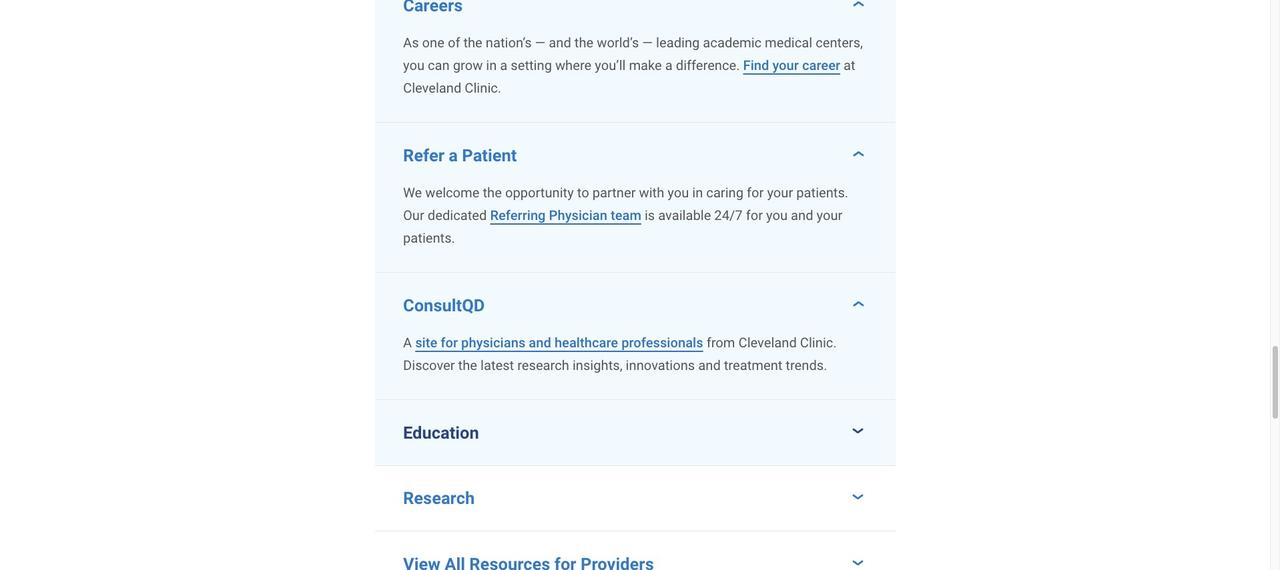 Task type: vqa. For each thing, say whether or not it's contained in the screenshot.
Institutes & Departments link on the top
no



Task type: locate. For each thing, give the bounding box(es) containing it.
site for physicians and healthcare professionals link
[[415, 335, 704, 351]]

the right of
[[464, 35, 483, 51]]

a
[[403, 335, 412, 351]]

setting
[[511, 57, 552, 73]]

cleveland inside from cleveland clinic. discover the latest research insights, innovations and treatment trends.
[[739, 335, 797, 351]]

as one of the nation's — and the world's — leading academic medical centers, you can grow in a setting where you'll make a difference.
[[403, 35, 863, 73]]

discover
[[403, 358, 455, 374]]

and inside from cleveland clinic. discover the latest research insights, innovations and treatment trends.
[[699, 358, 721, 374]]

0 horizontal spatial clinic.
[[465, 80, 502, 96]]

0 horizontal spatial you
[[403, 57, 425, 73]]

0 vertical spatial cleveland
[[403, 80, 462, 96]]

tab
[[375, 0, 896, 21], [375, 533, 896, 571]]

0 horizontal spatial cleveland
[[403, 80, 462, 96]]

at cleveland clinic.
[[403, 57, 856, 96]]

latest
[[481, 358, 514, 374]]

patients. inside is available 24/7 for you and your patients.
[[403, 230, 455, 246]]

in inside as one of the nation's — and the world's — leading academic medical centers, you can grow in a setting where you'll make a difference.
[[486, 57, 497, 73]]

is available 24/7 for you and your patients.
[[403, 207, 843, 246]]

you inside the we welcome the opportunity to partner with you in caring for your patients. our dedicated
[[668, 185, 689, 201]]

caring
[[707, 185, 744, 201]]

referring
[[490, 207, 546, 223]]

tab up world's in the left top of the page
[[375, 0, 896, 21]]

world's
[[597, 35, 639, 51]]

1 — from the left
[[535, 35, 546, 51]]

where
[[556, 57, 592, 73]]

0 vertical spatial you
[[403, 57, 425, 73]]

0 vertical spatial patients.
[[797, 185, 849, 201]]

1 horizontal spatial you
[[668, 185, 689, 201]]

the up the where
[[575, 35, 594, 51]]

you right the 24/7
[[767, 207, 788, 223]]

a down nation's
[[500, 57, 508, 73]]

opportunity
[[505, 185, 574, 201]]

for right caring
[[747, 185, 764, 201]]

cleveland inside 'at cleveland clinic.'
[[403, 80, 462, 96]]

1 vertical spatial in
[[693, 185, 703, 201]]

your
[[773, 57, 799, 73], [768, 185, 794, 201], [817, 207, 843, 223]]

patients. inside the we welcome the opportunity to partner with you in caring for your patients. our dedicated
[[797, 185, 849, 201]]

to
[[577, 185, 589, 201]]

clinic.
[[465, 80, 502, 96], [801, 335, 837, 351]]

2 tab from the top
[[375, 533, 896, 571]]

1 horizontal spatial a
[[500, 57, 508, 73]]

find your career link
[[744, 57, 841, 73]]

find your career
[[744, 57, 841, 73]]

academic
[[703, 35, 762, 51]]

you'll
[[595, 57, 626, 73]]

in right grow
[[486, 57, 497, 73]]

you inside as one of the nation's — and the world's — leading academic medical centers, you can grow in a setting where you'll make a difference.
[[403, 57, 425, 73]]

1 horizontal spatial patients.
[[797, 185, 849, 201]]

1 vertical spatial patients.
[[403, 230, 455, 246]]

— up setting
[[535, 35, 546, 51]]

site
[[415, 335, 438, 351]]

a right refer at the top
[[449, 145, 458, 165]]

consultqd
[[403, 296, 485, 316]]

cleveland for from cleveland clinic. discover the latest research insights, innovations and treatment trends.
[[739, 335, 797, 351]]

healthcare
[[555, 335, 618, 351]]

clinic. up trends.
[[801, 335, 837, 351]]

for
[[747, 185, 764, 201], [746, 207, 763, 223], [441, 335, 458, 351]]

2 vertical spatial for
[[441, 335, 458, 351]]

the up referring at the left
[[483, 185, 502, 201]]

0 vertical spatial for
[[747, 185, 764, 201]]

1 vertical spatial clinic.
[[801, 335, 837, 351]]

0 horizontal spatial in
[[486, 57, 497, 73]]

for right the 24/7
[[746, 207, 763, 223]]

your inside is available 24/7 for you and your patients.
[[817, 207, 843, 223]]

consultqd tab
[[375, 273, 896, 321]]

1 horizontal spatial cleveland
[[739, 335, 797, 351]]

in
[[486, 57, 497, 73], [693, 185, 703, 201]]

clinic. inside from cleveland clinic. discover the latest research insights, innovations and treatment trends.
[[801, 335, 837, 351]]

in inside the we welcome the opportunity to partner with you in caring for your patients. our dedicated
[[693, 185, 703, 201]]

you
[[403, 57, 425, 73], [668, 185, 689, 201], [767, 207, 788, 223]]

physician
[[549, 207, 608, 223]]

for inside is available 24/7 for you and your patients.
[[746, 207, 763, 223]]

as
[[403, 35, 419, 51]]

1 vertical spatial tab
[[375, 533, 896, 571]]

clinic. down grow
[[465, 80, 502, 96]]

of
[[448, 35, 460, 51]]

1 horizontal spatial clinic.
[[801, 335, 837, 351]]

in up available
[[693, 185, 703, 201]]

2 vertical spatial you
[[767, 207, 788, 223]]

the
[[464, 35, 483, 51], [575, 35, 594, 51], [483, 185, 502, 201], [459, 358, 477, 374]]

referring physician team link
[[490, 207, 642, 223]]

1 vertical spatial for
[[746, 207, 763, 223]]

patients.
[[797, 185, 849, 201], [403, 230, 455, 246]]

0 horizontal spatial —
[[535, 35, 546, 51]]

you down as
[[403, 57, 425, 73]]

clinic. for at cleveland clinic.
[[465, 80, 502, 96]]

1 vertical spatial you
[[668, 185, 689, 201]]

0 horizontal spatial patients.
[[403, 230, 455, 246]]

24/7
[[715, 207, 743, 223]]

for right site
[[441, 335, 458, 351]]

2 vertical spatial your
[[817, 207, 843, 223]]

and
[[549, 35, 572, 51], [791, 207, 814, 223], [529, 335, 552, 351], [699, 358, 721, 374]]

clinic. inside 'at cleveland clinic.'
[[465, 80, 502, 96]]

a right make
[[666, 57, 673, 73]]

—
[[535, 35, 546, 51], [643, 35, 653, 51]]

a
[[500, 57, 508, 73], [666, 57, 673, 73], [449, 145, 458, 165]]

the left latest at bottom left
[[459, 358, 477, 374]]

a site for physicians and healthcare professionals
[[403, 335, 704, 351]]

tab down the research 'tab'
[[375, 533, 896, 571]]

our
[[403, 207, 425, 223]]

refer
[[403, 145, 445, 165]]

0 horizontal spatial a
[[449, 145, 458, 165]]

leading
[[656, 35, 700, 51]]

education
[[403, 423, 479, 443]]

research
[[403, 489, 475, 509]]

1 vertical spatial cleveland
[[739, 335, 797, 351]]

dedicated
[[428, 207, 487, 223]]

cleveland down can
[[403, 80, 462, 96]]

1 horizontal spatial in
[[693, 185, 703, 201]]

1 vertical spatial your
[[768, 185, 794, 201]]

cleveland up treatment
[[739, 335, 797, 351]]

0 vertical spatial clinic.
[[465, 80, 502, 96]]

— up make
[[643, 35, 653, 51]]

a inside tab
[[449, 145, 458, 165]]

cleveland
[[403, 80, 462, 96], [739, 335, 797, 351]]

1 horizontal spatial —
[[643, 35, 653, 51]]

0 vertical spatial in
[[486, 57, 497, 73]]

medical
[[765, 35, 813, 51]]

0 vertical spatial tab
[[375, 0, 896, 21]]

from cleveland clinic. discover the latest research insights, innovations and treatment trends.
[[403, 335, 837, 374]]

you up available
[[668, 185, 689, 201]]

2 horizontal spatial you
[[767, 207, 788, 223]]

your inside the we welcome the opportunity to partner with you in caring for your patients. our dedicated
[[768, 185, 794, 201]]



Task type: describe. For each thing, give the bounding box(es) containing it.
welcome
[[426, 185, 480, 201]]

you inside is available 24/7 for you and your patients.
[[767, 207, 788, 223]]

clinic. for from cleveland clinic. discover the latest research insights, innovations and treatment trends.
[[801, 335, 837, 351]]

insights,
[[573, 358, 623, 374]]

find
[[744, 57, 770, 73]]

referring physician team
[[490, 207, 642, 223]]

2 — from the left
[[643, 35, 653, 51]]

is
[[645, 207, 655, 223]]

professionals
[[622, 335, 704, 351]]

partner
[[593, 185, 636, 201]]

can
[[428, 57, 450, 73]]

patient
[[462, 145, 517, 165]]

education tab
[[375, 400, 896, 466]]

team
[[611, 207, 642, 223]]

refer a patient tab
[[375, 123, 896, 171]]

research tab
[[375, 466, 896, 532]]

at
[[844, 57, 856, 73]]

innovations
[[626, 358, 695, 374]]

refer a patient
[[403, 145, 517, 165]]

centers,
[[816, 35, 863, 51]]

we welcome the opportunity to partner with you in caring for your patients. our dedicated
[[403, 185, 849, 223]]

the inside the we welcome the opportunity to partner with you in caring for your patients. our dedicated
[[483, 185, 502, 201]]

one
[[422, 35, 445, 51]]

make
[[629, 57, 662, 73]]

1 tab from the top
[[375, 0, 896, 21]]

2 horizontal spatial a
[[666, 57, 673, 73]]

available
[[659, 207, 711, 223]]

trends.
[[786, 358, 828, 374]]

cleveland for at cleveland clinic.
[[403, 80, 462, 96]]

for inside the we welcome the opportunity to partner with you in caring for your patients. our dedicated
[[747, 185, 764, 201]]

grow
[[453, 57, 483, 73]]

from
[[707, 335, 736, 351]]

treatment
[[724, 358, 783, 374]]

the inside from cleveland clinic. discover the latest research insights, innovations and treatment trends.
[[459, 358, 477, 374]]

0 vertical spatial your
[[773, 57, 799, 73]]

physicians
[[461, 335, 526, 351]]

and inside is available 24/7 for you and your patients.
[[791, 207, 814, 223]]

with
[[639, 185, 665, 201]]

research
[[518, 358, 570, 374]]

we
[[403, 185, 422, 201]]

difference.
[[676, 57, 740, 73]]

career
[[803, 57, 841, 73]]

and inside as one of the nation's — and the world's — leading academic medical centers, you can grow in a setting where you'll make a difference.
[[549, 35, 572, 51]]

nation's
[[486, 35, 532, 51]]



